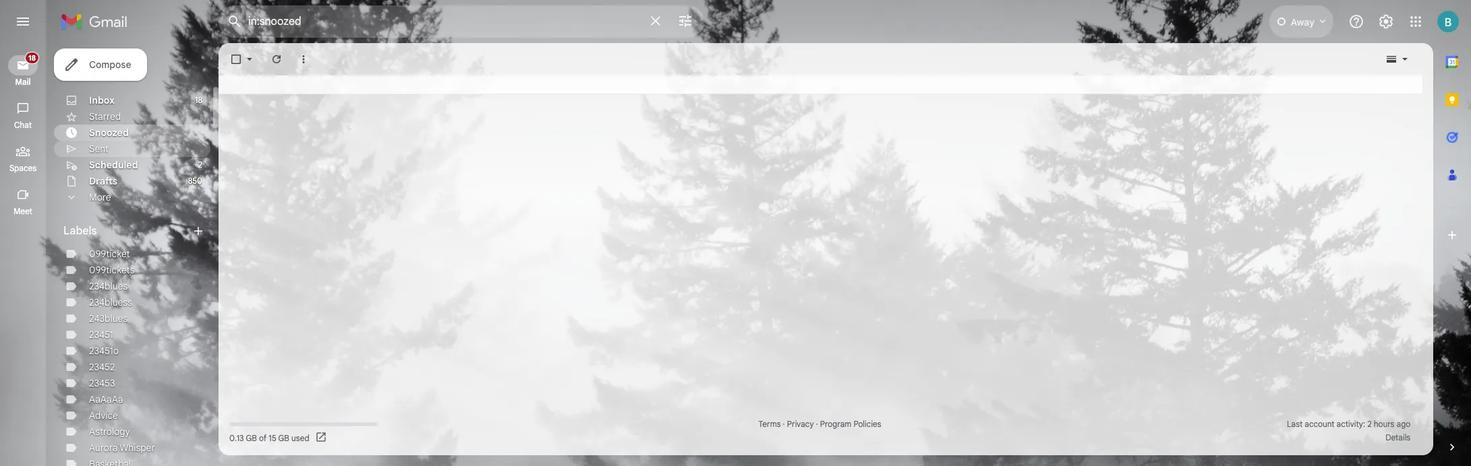 Task type: describe. For each thing, give the bounding box(es) containing it.
chat
[[14, 120, 32, 130]]

mail
[[15, 77, 31, 87]]

starred
[[89, 111, 121, 123]]

23452
[[89, 362, 115, 374]]

privacy
[[787, 420, 814, 430]]

ago
[[1397, 420, 1411, 430]]

of
[[259, 434, 267, 444]]

refresh image
[[270, 53, 283, 66]]

243blues
[[89, 313, 128, 325]]

0.13
[[229, 434, 244, 444]]

labels heading
[[63, 225, 192, 238]]

099tickets link
[[89, 265, 135, 277]]

advice link
[[89, 410, 118, 422]]

search in mail image
[[223, 9, 247, 34]]

more image
[[297, 53, 310, 66]]

aurora whisper link
[[89, 443, 155, 455]]

2 inside the last account activity: 2 hours ago details
[[1368, 420, 1372, 430]]

099ticket
[[89, 248, 130, 260]]

astrology link
[[89, 426, 130, 439]]

23452 link
[[89, 362, 115, 374]]

chat heading
[[0, 120, 46, 131]]

drafts
[[89, 175, 118, 188]]

spaces
[[9, 163, 37, 173]]

details
[[1386, 433, 1411, 443]]

more
[[89, 192, 111, 204]]

terms
[[759, 420, 781, 430]]

advice
[[89, 410, 118, 422]]

account
[[1305, 420, 1335, 430]]

sent
[[89, 143, 109, 155]]

hours
[[1374, 420, 1395, 430]]

2 gb from the left
[[278, 434, 289, 444]]

850
[[188, 176, 202, 186]]

aaaaaa
[[89, 394, 123, 406]]

scheduled link
[[89, 159, 138, 171]]

terms link
[[759, 420, 781, 430]]

privacy link
[[787, 420, 814, 430]]

23451o link
[[89, 346, 119, 358]]

astrology
[[89, 426, 130, 439]]

23451
[[89, 329, 113, 341]]

program policies link
[[820, 420, 882, 430]]

234blues link
[[89, 281, 128, 293]]

details link
[[1386, 433, 1411, 443]]

policies
[[854, 420, 882, 430]]

0 horizontal spatial 2
[[198, 160, 202, 170]]

whisper
[[120, 443, 155, 455]]

snoozed
[[89, 127, 129, 139]]

23451 link
[[89, 329, 113, 341]]

Search in mail text field
[[248, 15, 640, 28]]

last account activity: 2 hours ago details
[[1287, 420, 1411, 443]]

0.13 gb of 15 gb used
[[229, 434, 310, 444]]

navigation containing mail
[[0, 43, 47, 467]]

scheduled
[[89, 159, 138, 171]]

labels
[[63, 225, 97, 238]]

compose button
[[54, 49, 147, 81]]

toggle split pane mode image
[[1385, 53, 1399, 66]]

advanced search options image
[[672, 7, 699, 34]]

099tickets
[[89, 265, 135, 277]]

234blues
[[89, 281, 128, 293]]

inbox link
[[89, 94, 115, 107]]



Task type: vqa. For each thing, say whether or not it's contained in the screenshot.
Sent Link
yes



Task type: locate. For each thing, give the bounding box(es) containing it.
main menu image
[[15, 13, 31, 30]]

15
[[269, 434, 276, 444]]

234bluess
[[89, 297, 132, 309]]

spaces heading
[[0, 163, 46, 174]]

used
[[292, 434, 310, 444]]

1 horizontal spatial 18
[[195, 95, 202, 105]]

clear search image
[[642, 7, 669, 34]]

gb left of
[[246, 434, 257, 444]]

snoozed link
[[89, 127, 129, 139]]

terms · privacy · program policies
[[759, 420, 882, 430]]

18 inside navigation
[[28, 53, 36, 63]]

gb right 15
[[278, 434, 289, 444]]

main content containing terms
[[219, 43, 1434, 456]]

2 · from the left
[[816, 420, 818, 430]]

mail heading
[[0, 77, 46, 88]]

follow link to manage storage image
[[315, 432, 328, 445]]

settings image
[[1379, 13, 1395, 30]]

compose
[[89, 59, 131, 71]]

· right privacy
[[816, 420, 818, 430]]

2
[[198, 160, 202, 170], [1368, 420, 1372, 430]]

tab list
[[1434, 43, 1472, 418]]

· right terms
[[783, 420, 785, 430]]

aurora
[[89, 443, 118, 455]]

234bluess link
[[89, 297, 132, 309]]

aurora whisper
[[89, 443, 155, 455]]

None checkbox
[[229, 53, 243, 66]]

2 left the hours
[[1368, 420, 1372, 430]]

·
[[783, 420, 785, 430], [816, 420, 818, 430]]

1 vertical spatial 18
[[195, 95, 202, 105]]

18
[[28, 53, 36, 63], [195, 95, 202, 105]]

0 horizontal spatial gb
[[246, 434, 257, 444]]

main content
[[219, 43, 1434, 456]]

Search in mail search field
[[219, 5, 704, 38]]

last
[[1287, 420, 1303, 430]]

more button
[[54, 190, 211, 206]]

23453 link
[[89, 378, 115, 390]]

1 · from the left
[[783, 420, 785, 430]]

1 horizontal spatial gb
[[278, 434, 289, 444]]

drafts link
[[89, 175, 118, 188]]

0 horizontal spatial 18
[[28, 53, 36, 63]]

gmail image
[[61, 8, 134, 35]]

0 vertical spatial 18
[[28, 53, 36, 63]]

2 up '850'
[[198, 160, 202, 170]]

1 horizontal spatial ·
[[816, 420, 818, 430]]

navigation
[[0, 43, 47, 467]]

sent link
[[89, 143, 109, 155]]

meet
[[14, 206, 32, 217]]

footer
[[219, 418, 1423, 445]]

243blues link
[[89, 313, 128, 325]]

activity:
[[1337, 420, 1366, 430]]

starred link
[[89, 111, 121, 123]]

23453
[[89, 378, 115, 390]]

program
[[820, 420, 852, 430]]

aaaaaa link
[[89, 394, 123, 406]]

0 horizontal spatial ·
[[783, 420, 785, 430]]

099ticket link
[[89, 248, 130, 260]]

inbox
[[89, 94, 115, 107]]

support image
[[1349, 13, 1365, 30]]

0 vertical spatial 2
[[198, 160, 202, 170]]

1 horizontal spatial 2
[[1368, 420, 1372, 430]]

18 link
[[8, 52, 39, 76]]

meet heading
[[0, 206, 46, 217]]

23451o
[[89, 346, 119, 358]]

gb
[[246, 434, 257, 444], [278, 434, 289, 444]]

1 gb from the left
[[246, 434, 257, 444]]

footer containing terms
[[219, 418, 1423, 445]]

1 vertical spatial 2
[[1368, 420, 1372, 430]]



